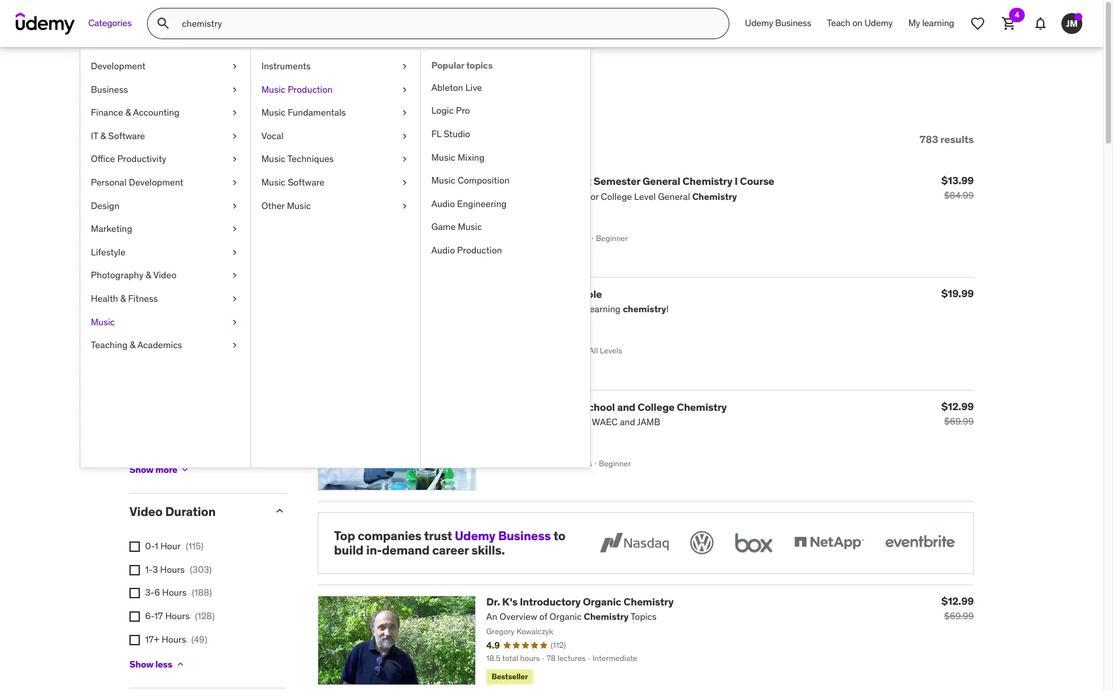 Task type: locate. For each thing, give the bounding box(es) containing it.
music up vocal
[[262, 107, 286, 118]]

audio down game
[[432, 245, 455, 256]]

& for video
[[146, 270, 151, 281]]

0 vertical spatial $12.99
[[942, 400, 974, 413]]

hour
[[160, 541, 181, 553]]

results inside status
[[941, 133, 974, 146]]

1 vertical spatial software
[[288, 177, 325, 188]]

0 vertical spatial k's
[[502, 175, 518, 188]]

business
[[776, 17, 812, 29], [91, 83, 128, 95], [498, 528, 551, 544]]

production inside music production link
[[288, 83, 333, 95]]

accounting
[[133, 107, 180, 118]]

music down music software
[[287, 200, 311, 212]]

audio
[[432, 198, 455, 210], [432, 245, 455, 256]]

xsmall image inside music production link
[[400, 83, 410, 96]]

dr. down skills.
[[486, 596, 500, 609]]

show less
[[129, 659, 172, 671]]

xsmall image inside other music link
[[400, 200, 410, 213]]

fitness
[[128, 293, 158, 305]]

1 vertical spatial k's
[[502, 596, 518, 609]]

& right the health
[[120, 293, 126, 305]]

live
[[466, 82, 482, 93]]

(188)
[[192, 587, 212, 599]]

udemy business link left teach
[[737, 8, 820, 39]]

0 horizontal spatial software
[[108, 130, 145, 142]]

xsmall image inside music link
[[230, 316, 240, 329]]

hours right '6'
[[162, 587, 187, 599]]

development down categories dropdown button
[[91, 60, 146, 72]]

music production
[[262, 83, 333, 95]]

0 vertical spatial udemy business link
[[737, 8, 820, 39]]

music inside music techniques link
[[262, 153, 286, 165]]

0 vertical spatial complete
[[520, 175, 567, 188]]

logic pro link
[[421, 100, 590, 123]]

& up fitness
[[146, 270, 151, 281]]

chemistry made simple link
[[486, 288, 602, 301]]

xsmall image inside lifestyle link
[[230, 246, 240, 259]]

xsmall image for music software
[[400, 177, 410, 189]]

music link
[[80, 311, 250, 334]]

k's for complete
[[502, 175, 518, 188]]

1 vertical spatial $12.99
[[942, 595, 974, 608]]

popular topics
[[432, 60, 493, 71]]

game music
[[432, 221, 482, 233]]

2 k's from the top
[[502, 596, 518, 609]]

results up the $13.99
[[941, 133, 974, 146]]

development inside personal development link
[[129, 177, 183, 188]]

music down audio engineering on the top of the page
[[458, 221, 482, 233]]

personal development
[[91, 177, 183, 188]]

3-
[[145, 587, 154, 599]]

jm link
[[1057, 8, 1088, 39]]

general
[[643, 175, 681, 188]]

composition
[[458, 175, 510, 186]]

xsmall image inside the office productivity "link"
[[230, 153, 240, 166]]

music inside game music link
[[458, 221, 482, 233]]

music down fl
[[432, 151, 456, 163]]

ableton live link
[[421, 76, 590, 100]]

2 horizontal spatial business
[[776, 17, 812, 29]]

2 $69.99 from the top
[[945, 611, 974, 623]]

udemy business link left to
[[455, 528, 551, 544]]

783 results for "chemistry"
[[129, 77, 395, 104]]

xsmall image inside health & fitness "link"
[[230, 293, 240, 306]]

business left teach
[[776, 17, 812, 29]]

popular
[[432, 60, 464, 71]]

xsmall image inside finance & accounting link
[[230, 107, 240, 120]]

0 horizontal spatial production
[[288, 83, 333, 95]]

for
[[244, 77, 272, 104]]

complete right the 'the'
[[507, 401, 554, 414]]

1 vertical spatial video
[[129, 504, 163, 520]]

show more
[[129, 464, 177, 476]]

& right it
[[100, 130, 106, 142]]

music for music software
[[262, 177, 286, 188]]

1 vertical spatial $12.99 $69.99
[[942, 595, 974, 623]]

0 horizontal spatial business
[[91, 83, 128, 95]]

(541)
[[232, 269, 251, 281]]

productivity
[[117, 153, 166, 165]]

hours right 3
[[160, 564, 185, 576]]

the
[[486, 401, 504, 414]]

xsmall image
[[230, 60, 240, 73], [400, 60, 410, 73], [400, 107, 410, 120], [230, 130, 240, 143], [400, 130, 410, 143], [230, 200, 240, 213], [230, 339, 240, 352], [129, 369, 140, 379], [129, 392, 140, 403], [180, 465, 191, 476], [129, 542, 140, 553], [129, 589, 140, 599], [129, 635, 140, 646], [175, 660, 185, 670]]

xsmall image for health & fitness
[[230, 293, 240, 306]]

production down game music
[[457, 245, 502, 256]]

2 dr. from the top
[[486, 596, 500, 609]]

1 $12.99 $69.99 from the top
[[942, 400, 974, 427]]

17+ hours (49)
[[145, 634, 207, 646]]

783 inside status
[[920, 133, 939, 146]]

fl studio link
[[421, 123, 590, 146]]

1 horizontal spatial business
[[498, 528, 551, 544]]

k's left introductory
[[502, 596, 518, 609]]

music inside music composition link
[[432, 175, 456, 186]]

0 horizontal spatial results
[[171, 77, 239, 104]]

software up office productivity
[[108, 130, 145, 142]]

business up 'finance' at the top
[[91, 83, 128, 95]]

1 $69.99 from the top
[[945, 416, 974, 427]]

1 horizontal spatial production
[[457, 245, 502, 256]]

dr. k's introductory organic chemistry link
[[486, 596, 674, 609]]

software down techniques
[[288, 177, 325, 188]]

production up music fundamentals
[[288, 83, 333, 95]]

xsmall image inside personal development link
[[230, 177, 240, 189]]

(49)
[[191, 634, 207, 646]]

1 vertical spatial production
[[457, 245, 502, 256]]

music production element
[[420, 50, 590, 468]]

it & software link
[[80, 125, 250, 148]]

music inside music mixing link
[[432, 151, 456, 163]]

(272)
[[232, 222, 253, 234]]

dr. up engineering
[[486, 175, 500, 188]]

0 vertical spatial $69.99
[[945, 416, 974, 427]]

0 vertical spatial software
[[108, 130, 145, 142]]

xsmall image inside photography & video link
[[230, 270, 240, 282]]

1 show from the top
[[129, 464, 154, 476]]

783 for 783 results
[[920, 133, 939, 146]]

career
[[432, 543, 469, 559]]

xsmall image
[[230, 83, 240, 96], [400, 83, 410, 96], [230, 107, 240, 120], [230, 153, 240, 166], [400, 153, 410, 166], [230, 177, 240, 189], [400, 177, 410, 189], [400, 200, 410, 213], [230, 223, 240, 236], [230, 246, 240, 259], [230, 270, 240, 282], [230, 293, 240, 306], [230, 316, 240, 329], [129, 416, 140, 426], [129, 439, 140, 449], [129, 565, 140, 576], [129, 612, 140, 622]]

xsmall image inside business link
[[230, 83, 240, 96]]

production inside audio production link
[[457, 245, 502, 256]]

music inside music fundamentals link
[[262, 107, 286, 118]]

17
[[154, 611, 163, 622]]

music down the health
[[91, 316, 115, 328]]

1 audio from the top
[[432, 198, 455, 210]]

hours right 17
[[165, 611, 190, 622]]

$12.99 for the complete high school and college chemistry
[[942, 400, 974, 413]]

xsmall image inside instruments link
[[400, 60, 410, 73]]

0 vertical spatial results
[[171, 77, 239, 104]]

organic
[[583, 596, 622, 609]]

ratings
[[129, 186, 174, 202]]

on
[[853, 17, 863, 29]]

0 horizontal spatial 783
[[129, 77, 167, 104]]

xsmall image inside music software link
[[400, 177, 410, 189]]

nasdaq image
[[597, 529, 672, 557]]

2 $12.99 $69.99 from the top
[[942, 595, 974, 623]]

1 vertical spatial udemy business link
[[455, 528, 551, 544]]

1 dr. from the top
[[486, 175, 500, 188]]

music up other
[[262, 177, 286, 188]]

show left the more
[[129, 464, 154, 476]]

1 vertical spatial results
[[941, 133, 974, 146]]

design
[[91, 200, 120, 212]]

notifications image
[[1033, 16, 1049, 31]]

ableton
[[432, 82, 463, 93]]

0 vertical spatial video
[[153, 270, 177, 281]]

0 vertical spatial small image
[[273, 187, 286, 200]]

1-3 hours (303)
[[145, 564, 212, 576]]

1 vertical spatial business
[[91, 83, 128, 95]]

$12.99
[[942, 400, 974, 413], [942, 595, 974, 608]]

1 k's from the top
[[502, 175, 518, 188]]

$12.99 $69.99 for the complete high school and college chemistry
[[942, 400, 974, 427]]

xsmall image for marketing
[[230, 223, 240, 236]]

results
[[171, 77, 239, 104], [941, 133, 974, 146]]

$12.99 for dr. k's introductory organic chemistry
[[942, 595, 974, 608]]

1 vertical spatial small image
[[273, 505, 286, 518]]

music down music mixing
[[432, 175, 456, 186]]

dr. for dr. k's complete first semester general chemistry i course
[[486, 175, 500, 188]]

results left for
[[171, 77, 239, 104]]

xsmall image for lifestyle
[[230, 246, 240, 259]]

music down the instruments
[[262, 83, 286, 95]]

1 small image from the top
[[273, 187, 286, 200]]

xsmall image for office productivity
[[230, 153, 240, 166]]

& right the 'teaching'
[[130, 339, 135, 351]]

music inside music link
[[91, 316, 115, 328]]

& right 'finance' at the top
[[125, 107, 131, 118]]

1 vertical spatial 783
[[920, 133, 939, 146]]

2 small image from the top
[[273, 505, 286, 518]]

results for 783 results
[[941, 133, 974, 146]]

1 horizontal spatial results
[[941, 133, 974, 146]]

submit search image
[[156, 16, 172, 31]]

show left less
[[129, 659, 154, 671]]

xsmall image for personal development
[[230, 177, 240, 189]]

lifestyle
[[91, 246, 125, 258]]

xsmall image inside 'teaching & academics' "link"
[[230, 339, 240, 352]]

1 vertical spatial complete
[[507, 401, 554, 414]]

0 vertical spatial development
[[91, 60, 146, 72]]

music
[[262, 83, 286, 95], [262, 107, 286, 118], [432, 151, 456, 163], [262, 153, 286, 165], [432, 175, 456, 186], [262, 177, 286, 188], [287, 200, 311, 212], [458, 221, 482, 233], [91, 316, 115, 328]]

music for music fundamentals
[[262, 107, 286, 118]]

game music link
[[421, 216, 590, 239]]

it & software
[[91, 130, 145, 142]]

it
[[91, 130, 98, 142]]

2 show from the top
[[129, 659, 154, 671]]

& for software
[[100, 130, 106, 142]]

0 vertical spatial $12.99 $69.99
[[942, 400, 974, 427]]

shopping cart with 4 items image
[[1002, 16, 1017, 31]]

4 link
[[994, 8, 1025, 39]]

xsmall image inside the marketing link
[[230, 223, 240, 236]]

finance & accounting link
[[80, 101, 250, 125]]

udemy
[[745, 17, 774, 29], [865, 17, 893, 29], [455, 528, 496, 544]]

photography & video
[[91, 270, 177, 281]]

chemistry right college
[[677, 401, 727, 414]]

finance
[[91, 107, 123, 118]]

video down lifestyle link
[[153, 270, 177, 281]]

music fundamentals
[[262, 107, 346, 118]]

1 $12.99 from the top
[[942, 400, 974, 413]]

2 $12.99 from the top
[[942, 595, 974, 608]]

Search for anything text field
[[179, 12, 713, 35]]

music down vocal
[[262, 153, 286, 165]]

complete left first
[[520, 175, 567, 188]]

1 vertical spatial development
[[129, 177, 183, 188]]

xsmall image inside it & software link
[[230, 130, 240, 143]]

6-
[[145, 611, 154, 622]]

vocal
[[262, 130, 284, 142]]

music for music techniques
[[262, 153, 286, 165]]

health & fitness
[[91, 293, 158, 305]]

fl studio
[[432, 128, 470, 140]]

music software
[[262, 177, 325, 188]]

xsmall image inside music techniques link
[[400, 153, 410, 166]]

business link
[[80, 78, 250, 101]]

personal
[[91, 177, 127, 188]]

1 horizontal spatial 783
[[920, 133, 939, 146]]

0 vertical spatial audio
[[432, 198, 455, 210]]

0 vertical spatial 783
[[129, 77, 167, 104]]

chemistry made simple
[[486, 288, 602, 301]]

i
[[735, 175, 738, 188]]

0 vertical spatial show
[[129, 464, 154, 476]]

audio up game
[[432, 198, 455, 210]]

teach on udemy
[[827, 17, 893, 29]]

& for accounting
[[125, 107, 131, 118]]

xsmall image for photography & video
[[230, 270, 240, 282]]

0 vertical spatial business
[[776, 17, 812, 29]]

$69.99
[[945, 416, 974, 427], [945, 611, 974, 623]]

music fundamentals link
[[251, 101, 420, 125]]

logic pro
[[432, 105, 470, 117]]

development down the office productivity "link"
[[129, 177, 183, 188]]

close filter panel (0 currently applied) image
[[138, 133, 151, 146]]

teaching
[[91, 339, 128, 351]]

& for fitness
[[120, 293, 126, 305]]

&
[[125, 107, 131, 118], [100, 130, 106, 142], [146, 270, 151, 281], [120, 293, 126, 305], [130, 339, 135, 351]]

small image
[[273, 187, 286, 200], [273, 505, 286, 518]]

teaching & academics
[[91, 339, 182, 351]]

xsmall image for business
[[230, 83, 240, 96]]

business left to
[[498, 528, 551, 544]]

2 audio from the top
[[432, 245, 455, 256]]

1 vertical spatial dr.
[[486, 596, 500, 609]]

music inside music software link
[[262, 177, 286, 188]]

jm
[[1067, 17, 1078, 29]]

and
[[617, 401, 636, 414]]

wishlist image
[[970, 16, 986, 31]]

k's up audio engineering link
[[502, 175, 518, 188]]

0 vertical spatial dr.
[[486, 175, 500, 188]]

(115)
[[186, 541, 204, 553]]

1 horizontal spatial udemy
[[745, 17, 774, 29]]

1 vertical spatial show
[[129, 659, 154, 671]]

in-
[[366, 543, 382, 559]]

video up 0-
[[129, 504, 163, 520]]

simple
[[568, 288, 602, 301]]

xsmall image inside show less button
[[175, 660, 185, 670]]

0 vertical spatial production
[[288, 83, 333, 95]]

udemy business
[[745, 17, 812, 29]]

1 vertical spatial $69.99
[[945, 611, 974, 623]]

xsmall image for music production
[[400, 83, 410, 96]]

netapp image
[[792, 529, 867, 557]]

techniques
[[288, 153, 334, 165]]

xsmall image for music
[[230, 316, 240, 329]]

music production link
[[251, 78, 420, 101]]

development inside development link
[[91, 60, 146, 72]]

music for music composition
[[432, 175, 456, 186]]

music inside music production link
[[262, 83, 286, 95]]

1 vertical spatial audio
[[432, 245, 455, 256]]



Task type: vqa. For each thing, say whether or not it's contained in the screenshot.


Task type: describe. For each thing, give the bounding box(es) containing it.
xsmall image inside design link
[[230, 200, 240, 213]]

video duration
[[129, 504, 216, 520]]

audio engineering link
[[421, 193, 590, 216]]

music mixing
[[432, 151, 485, 163]]

hours right 17+
[[162, 634, 186, 646]]

audio engineering
[[432, 198, 507, 210]]

topics
[[466, 60, 493, 71]]

small image for video duration
[[273, 505, 286, 518]]

companies
[[358, 528, 422, 544]]

(303)
[[190, 564, 212, 576]]

hours for 1-3 hours
[[160, 564, 185, 576]]

video duration button
[[129, 504, 263, 520]]

language
[[129, 331, 187, 347]]

music inside other music link
[[287, 200, 311, 212]]

chemistry left i
[[683, 175, 733, 188]]

you have alerts image
[[1075, 13, 1083, 21]]

xsmall image inside show more button
[[180, 465, 191, 476]]

$12.99 $69.99 for dr. k's introductory organic chemistry
[[942, 595, 974, 623]]

teach
[[827, 17, 851, 29]]

show more button
[[129, 457, 191, 483]]

other music
[[262, 200, 311, 212]]

teaching & academics link
[[80, 334, 250, 357]]

$69.99 for dr. k's introductory organic chemistry
[[945, 611, 974, 623]]

audio production
[[432, 245, 502, 256]]

health & fitness link
[[80, 288, 250, 311]]

music composition link
[[421, 169, 590, 193]]

2 vertical spatial business
[[498, 528, 551, 544]]

design link
[[80, 195, 250, 218]]

build
[[334, 543, 364, 559]]

language button
[[129, 331, 263, 347]]

show less button
[[129, 652, 185, 678]]

trust
[[424, 528, 452, 544]]

& for academics
[[130, 339, 135, 351]]

(571)
[[232, 292, 252, 304]]

$84.99
[[944, 190, 974, 202]]

personal development link
[[80, 171, 250, 195]]

k's for introductory
[[502, 596, 518, 609]]

music for music production
[[262, 83, 286, 95]]

783 for 783 results for "chemistry"
[[129, 77, 167, 104]]

school
[[581, 401, 615, 414]]

music software link
[[251, 171, 420, 195]]

top
[[334, 528, 355, 544]]

music mixing link
[[421, 146, 590, 169]]

0 horizontal spatial udemy
[[455, 528, 496, 544]]

course
[[740, 175, 775, 188]]

$13.99
[[942, 174, 974, 187]]

small image for ratings
[[273, 187, 286, 200]]

marketing
[[91, 223, 132, 235]]

eventbrite image
[[883, 529, 958, 557]]

logic
[[432, 105, 454, 117]]

3
[[153, 564, 158, 576]]

box image
[[732, 529, 776, 557]]

my
[[909, 17, 921, 29]]

academics
[[137, 339, 182, 351]]

ratings button
[[129, 186, 263, 202]]

music techniques
[[262, 153, 334, 165]]

2 horizontal spatial udemy
[[865, 17, 893, 29]]

ableton live
[[432, 82, 482, 93]]

show for show more
[[129, 464, 154, 476]]

photography & video link
[[80, 264, 250, 288]]

(464)
[[232, 246, 254, 257]]

show for show less
[[129, 659, 154, 671]]

6-17 hours (128)
[[145, 611, 215, 622]]

semester
[[594, 175, 641, 188]]

learning
[[923, 17, 955, 29]]

results for 783 results for "chemistry"
[[171, 77, 239, 104]]

$13.99 $84.99
[[942, 174, 974, 202]]

development link
[[80, 55, 250, 78]]

the complete high school and college chemistry link
[[486, 401, 727, 414]]

xsmall image inside development link
[[230, 60, 240, 73]]

music composition
[[432, 175, 510, 186]]

lifestyle link
[[80, 241, 250, 264]]

6
[[154, 587, 160, 599]]

1 horizontal spatial software
[[288, 177, 325, 188]]

demand
[[382, 543, 430, 559]]

fl
[[432, 128, 442, 140]]

xsmall image for finance & accounting
[[230, 107, 240, 120]]

production for music production
[[288, 83, 333, 95]]

office
[[91, 153, 115, 165]]

studio
[[444, 128, 470, 140]]

xsmall image for other music
[[400, 200, 410, 213]]

"chemistry"
[[276, 77, 395, 104]]

1
[[155, 541, 158, 553]]

mixing
[[458, 151, 485, 163]]

4
[[1015, 10, 1020, 20]]

0 horizontal spatial udemy business link
[[455, 528, 551, 544]]

volkswagen image
[[688, 529, 717, 557]]

783 results
[[920, 133, 974, 146]]

chemistry left made
[[486, 288, 537, 301]]

chemistry right 'organic' on the bottom right
[[624, 596, 674, 609]]

introductory
[[520, 596, 581, 609]]

dr. for dr. k's introductory organic chemistry
[[486, 596, 500, 609]]

dr. k's complete first semester general chemistry i course
[[486, 175, 775, 188]]

1 horizontal spatial udemy business link
[[737, 8, 820, 39]]

xsmall image for music techniques
[[400, 153, 410, 166]]

783 results status
[[920, 133, 974, 146]]

engineering
[[457, 198, 507, 210]]

health
[[91, 293, 118, 305]]

less
[[155, 659, 172, 671]]

game
[[432, 221, 456, 233]]

music for music mixing
[[432, 151, 456, 163]]

more
[[155, 464, 177, 476]]

hours for 3-6 hours
[[162, 587, 187, 599]]

production for audio production
[[457, 245, 502, 256]]

audio for audio production
[[432, 245, 455, 256]]

music techniques link
[[251, 148, 420, 171]]

hours for 6-17 hours
[[165, 611, 190, 622]]

$69.99 for the complete high school and college chemistry
[[945, 416, 974, 427]]

0-1 hour (115)
[[145, 541, 204, 553]]

audio for audio engineering
[[432, 198, 455, 210]]

(128)
[[195, 611, 215, 622]]

xsmall image inside vocal link
[[400, 130, 410, 143]]

udemy image
[[16, 12, 75, 35]]

my learning link
[[901, 8, 963, 39]]

xsmall image inside music fundamentals link
[[400, 107, 410, 120]]



